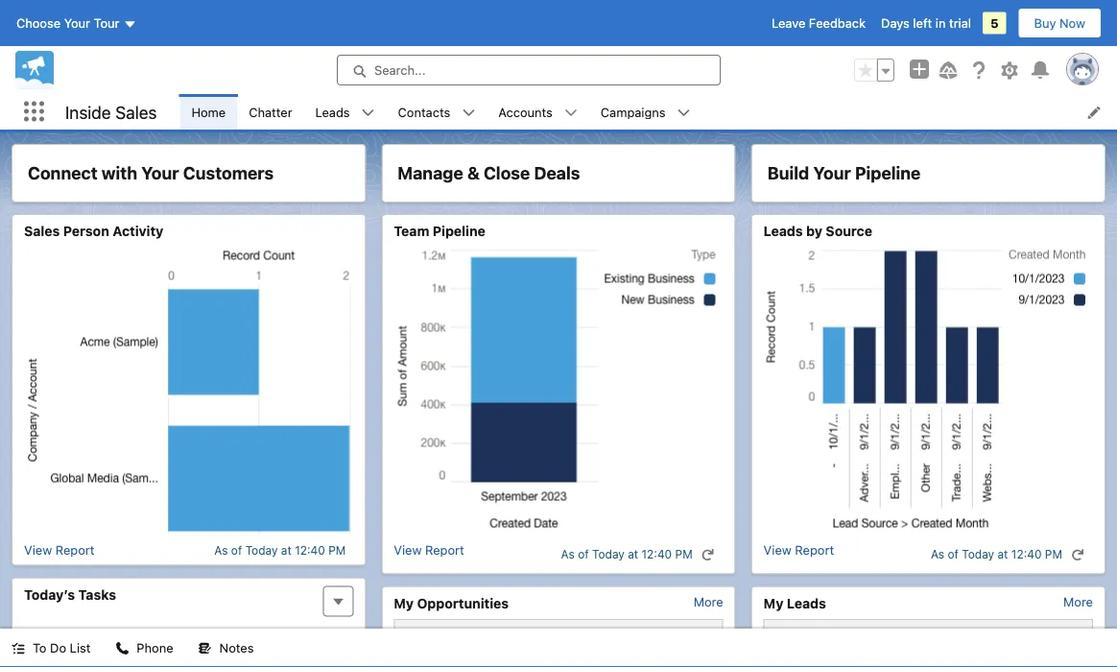 Task type: locate. For each thing, give the bounding box(es) containing it.
0 horizontal spatial more link
[[694, 595, 724, 609]]

your inside dropdown button
[[64, 16, 90, 30]]

today for build your pipeline
[[962, 548, 995, 561]]

12:​40
[[295, 543, 325, 557], [642, 548, 672, 561], [1012, 548, 1042, 561]]

1 view report link from the left
[[24, 543, 95, 557]]

pipeline right team
[[433, 223, 486, 239]]

2 vertical spatial leads
[[787, 595, 826, 611]]

2 horizontal spatial view
[[764, 543, 792, 557]]

my left opportunities
[[394, 595, 414, 611]]

2 report from the left
[[425, 543, 464, 557]]

to
[[33, 641, 47, 655]]

1 more from the left
[[694, 595, 724, 609]]

view up my leads link on the right bottom
[[764, 543, 792, 557]]

home link
[[180, 94, 237, 130]]

show more my opportunities records element
[[694, 595, 724, 609]]

2 view report from the left
[[394, 543, 464, 557]]

0 horizontal spatial sales
[[24, 223, 60, 239]]

1 vertical spatial sales
[[24, 223, 60, 239]]

2 view report link from the left
[[394, 543, 464, 566]]

now
[[1060, 16, 1086, 30]]

accounts link
[[487, 94, 564, 130]]

leads
[[315, 105, 350, 119], [764, 223, 803, 239], [787, 595, 826, 611]]

pipeline
[[855, 163, 921, 183], [433, 223, 486, 239]]

as
[[214, 543, 228, 557], [561, 548, 575, 561], [931, 548, 945, 561]]

activity
[[113, 223, 164, 239]]

phone
[[137, 641, 173, 655]]

text default image right contacts
[[462, 106, 476, 120]]

0 horizontal spatial pipeline
[[433, 223, 486, 239]]

2 horizontal spatial your
[[814, 163, 851, 183]]

text default image inside 'notes' 'button'
[[198, 642, 212, 655]]

2 horizontal spatial today
[[962, 548, 995, 561]]

0 horizontal spatial view report
[[24, 543, 95, 557]]

report
[[55, 543, 95, 557], [425, 543, 464, 557], [795, 543, 834, 557]]

my for build your pipeline
[[764, 595, 784, 611]]

text default image
[[362, 106, 375, 120], [564, 106, 578, 120], [702, 548, 715, 562], [12, 642, 25, 655], [116, 642, 129, 655]]

left
[[913, 16, 932, 30]]

your left tour
[[64, 16, 90, 30]]

by
[[807, 223, 823, 239]]

close
[[484, 163, 530, 183]]

1 horizontal spatial at
[[628, 548, 639, 561]]

0 horizontal spatial view
[[24, 543, 52, 557]]

view report link up my opportunities
[[394, 543, 464, 566]]

view report for deals
[[394, 543, 464, 557]]

1 view from the left
[[24, 543, 52, 557]]

1 horizontal spatial report
[[425, 543, 464, 557]]

1 horizontal spatial pipeline
[[855, 163, 921, 183]]

text default image inside to do list button
[[12, 642, 25, 655]]

1 more link from the left
[[694, 595, 724, 609]]

chatter
[[249, 105, 292, 119]]

search... button
[[337, 55, 721, 85]]

1 horizontal spatial my
[[764, 595, 784, 611]]

1 horizontal spatial today
[[592, 548, 625, 561]]

0 horizontal spatial pm
[[329, 543, 346, 557]]

1 report from the left
[[55, 543, 95, 557]]

text default image left notes
[[198, 642, 212, 655]]

chatter link
[[237, 94, 304, 130]]

report up my leads
[[795, 543, 834, 557]]

2 horizontal spatial 12:​40
[[1012, 548, 1042, 561]]

sales
[[115, 102, 157, 122], [24, 223, 60, 239]]

your for choose
[[64, 16, 90, 30]]

at
[[281, 543, 292, 557], [628, 548, 639, 561], [998, 548, 1009, 561]]

report up today's tasks on the left bottom of page
[[55, 543, 95, 557]]

1 horizontal spatial view
[[394, 543, 422, 557]]

0 horizontal spatial view report link
[[24, 543, 95, 557]]

notes
[[219, 641, 254, 655]]

your
[[64, 16, 90, 30], [141, 163, 179, 183], [814, 163, 851, 183]]

1 horizontal spatial view report link
[[394, 543, 464, 566]]

text default image
[[462, 106, 476, 120], [677, 106, 691, 120], [1071, 548, 1085, 562], [198, 642, 212, 655]]

as for manage
[[561, 548, 575, 561]]

view report up my opportunities
[[394, 543, 464, 557]]

text default image inside phone "button"
[[116, 642, 129, 655]]

build your pipeline
[[768, 163, 921, 183]]

2 horizontal spatial as
[[931, 548, 945, 561]]

1 horizontal spatial as
[[561, 548, 575, 561]]

home
[[191, 105, 226, 119]]

1 horizontal spatial as of today at 12:​40 pm
[[561, 548, 693, 561]]

connect with your customers
[[28, 163, 274, 183]]

text default image left to in the left bottom of the page
[[12, 642, 25, 655]]

1 horizontal spatial view report
[[394, 543, 464, 557]]

your right build
[[814, 163, 851, 183]]

0 horizontal spatial my
[[394, 595, 414, 611]]

0 horizontal spatial as
[[214, 543, 228, 557]]

2 horizontal spatial view report
[[764, 543, 834, 557]]

trial
[[950, 16, 972, 30]]

0 horizontal spatial more
[[694, 595, 724, 609]]

view up today's
[[24, 543, 52, 557]]

0 horizontal spatial report
[[55, 543, 95, 557]]

report for customers
[[55, 543, 95, 557]]

deals
[[534, 163, 580, 183]]

days
[[881, 16, 910, 30]]

1 horizontal spatial more
[[1064, 595, 1094, 609]]

my opportunities
[[394, 595, 509, 611]]

text default image inside campaigns list item
[[677, 106, 691, 120]]

view report for customers
[[24, 543, 95, 557]]

report up my opportunities
[[425, 543, 464, 557]]

as of today at 12:​40 pm for build
[[931, 548, 1063, 561]]

text default image left phone
[[116, 642, 129, 655]]

1 vertical spatial leads
[[764, 223, 803, 239]]

0 horizontal spatial 12:​40
[[295, 543, 325, 557]]

view report link
[[24, 543, 95, 557], [394, 543, 464, 566], [764, 543, 834, 566]]

today's tasks
[[24, 587, 116, 602]]

12:​40 for build your pipeline
[[1012, 548, 1042, 561]]

5
[[991, 16, 999, 30]]

2 horizontal spatial pm
[[1045, 548, 1063, 561]]

team
[[394, 223, 430, 239]]

list containing home
[[180, 94, 1118, 130]]

2 horizontal spatial report
[[795, 543, 834, 557]]

text default image up 'show more my opportunities records' element in the right bottom of the page
[[702, 548, 715, 562]]

choose your tour button
[[15, 8, 138, 38]]

text default image right campaigns
[[677, 106, 691, 120]]

leads inside list item
[[315, 105, 350, 119]]

text default image right accounts
[[564, 106, 578, 120]]

more link
[[694, 595, 724, 609], [1064, 595, 1094, 609]]

manage
[[398, 163, 463, 183]]

view report link up my leads
[[764, 543, 834, 566]]

text default image inside leads list item
[[362, 106, 375, 120]]

view report up today's
[[24, 543, 95, 557]]

my
[[394, 595, 414, 611], [764, 595, 784, 611]]

sales right inside
[[115, 102, 157, 122]]

my opportunities link
[[394, 595, 509, 612]]

2 horizontal spatial view report link
[[764, 543, 834, 566]]

pipeline up source
[[855, 163, 921, 183]]

more link for build your pipeline
[[1064, 595, 1094, 609]]

0 horizontal spatial at
[[281, 543, 292, 557]]

view report link for deals
[[394, 543, 464, 566]]

leads by source
[[764, 223, 873, 239]]

leads link
[[304, 94, 362, 130]]

your right with
[[141, 163, 179, 183]]

view up my opportunities
[[394, 543, 422, 557]]

pm for build
[[1045, 548, 1063, 561]]

12:​40 for manage & close deals
[[642, 548, 672, 561]]

text default image inside accounts list item
[[564, 106, 578, 120]]

2 my from the left
[[764, 595, 784, 611]]

my right 'show more my opportunities records' element in the right bottom of the page
[[764, 595, 784, 611]]

2 horizontal spatial as of today at 12:​40 pm
[[931, 548, 1063, 561]]

text default image inside contacts list item
[[462, 106, 476, 120]]

0 vertical spatial pipeline
[[855, 163, 921, 183]]

view
[[24, 543, 52, 557], [394, 543, 422, 557], [764, 543, 792, 557]]

today
[[245, 543, 278, 557], [592, 548, 625, 561], [962, 548, 995, 561]]

0 vertical spatial leads
[[315, 105, 350, 119]]

pm
[[329, 543, 346, 557], [675, 548, 693, 561], [1045, 548, 1063, 561]]

2 view from the left
[[394, 543, 422, 557]]

view report link up today's
[[24, 543, 95, 557]]

source
[[826, 223, 873, 239]]

as of today at 12:​40 pm
[[214, 543, 346, 557], [561, 548, 693, 561], [931, 548, 1063, 561]]

leave feedback link
[[772, 16, 866, 30]]

1 view report from the left
[[24, 543, 95, 557]]

1 horizontal spatial pm
[[675, 548, 693, 561]]

buy
[[1035, 16, 1057, 30]]

0 horizontal spatial of
[[231, 543, 242, 557]]

view report up my leads
[[764, 543, 834, 557]]

1 horizontal spatial 12:​40
[[642, 548, 672, 561]]

3 report from the left
[[795, 543, 834, 557]]

sales left the person
[[24, 223, 60, 239]]

view for customers
[[24, 543, 52, 557]]

0 vertical spatial sales
[[115, 102, 157, 122]]

2 more from the left
[[1064, 595, 1094, 609]]

1 horizontal spatial more link
[[1064, 595, 1094, 609]]

your for build
[[814, 163, 851, 183]]

today's
[[24, 587, 75, 602]]

contacts link
[[387, 94, 462, 130]]

view for deals
[[394, 543, 422, 557]]

more link for manage & close deals
[[694, 595, 724, 609]]

0 horizontal spatial your
[[64, 16, 90, 30]]

1 my from the left
[[394, 595, 414, 611]]

text default image down search...
[[362, 106, 375, 120]]

leads for leads
[[315, 105, 350, 119]]

view report
[[24, 543, 95, 557], [394, 543, 464, 557], [764, 543, 834, 557]]

1 horizontal spatial of
[[578, 548, 589, 561]]

0 horizontal spatial today
[[245, 543, 278, 557]]

2 horizontal spatial at
[[998, 548, 1009, 561]]

2 more link from the left
[[1064, 595, 1094, 609]]

group
[[854, 59, 895, 82]]

team pipeline
[[394, 223, 486, 239]]

more
[[694, 595, 724, 609], [1064, 595, 1094, 609]]

list
[[180, 94, 1118, 130]]

of
[[231, 543, 242, 557], [578, 548, 589, 561], [948, 548, 959, 561]]

2 horizontal spatial of
[[948, 548, 959, 561]]



Task type: vqa. For each thing, say whether or not it's contained in the screenshot.
Contact Requests "list item"
no



Task type: describe. For each thing, give the bounding box(es) containing it.
leads for leads by source
[[764, 223, 803, 239]]

do
[[50, 641, 66, 655]]

leave feedback
[[772, 16, 866, 30]]

1 horizontal spatial sales
[[115, 102, 157, 122]]

contacts
[[398, 105, 451, 119]]

connect
[[28, 163, 98, 183]]

inside
[[65, 102, 111, 122]]

customers
[[183, 163, 274, 183]]

tour
[[94, 16, 120, 30]]

to do list
[[33, 641, 91, 655]]

inside sales
[[65, 102, 157, 122]]

at for build
[[998, 548, 1009, 561]]

1 horizontal spatial your
[[141, 163, 179, 183]]

3 view from the left
[[764, 543, 792, 557]]

1 vertical spatial pipeline
[[433, 223, 486, 239]]

my leads link
[[764, 595, 826, 612]]

buy now
[[1035, 16, 1086, 30]]

accounts
[[499, 105, 553, 119]]

my for manage & close deals
[[394, 595, 414, 611]]

show more my leads records element
[[1064, 595, 1094, 609]]

with
[[102, 163, 137, 183]]

leave
[[772, 16, 806, 30]]

as of today at 12:​40 pm for manage
[[561, 548, 693, 561]]

tasks
[[78, 587, 116, 602]]

of for manage & close deals
[[578, 548, 589, 561]]

search...
[[374, 63, 426, 77]]

view report link for customers
[[24, 543, 95, 557]]

&
[[467, 163, 480, 183]]

manage & close deals
[[398, 163, 580, 183]]

today for manage & close deals
[[592, 548, 625, 561]]

my leads
[[764, 595, 826, 611]]

3 view report link from the left
[[764, 543, 834, 566]]

feedback
[[809, 16, 866, 30]]

choose
[[16, 16, 61, 30]]

in
[[936, 16, 946, 30]]

phone button
[[104, 629, 185, 667]]

buy now button
[[1018, 8, 1102, 38]]

0 horizontal spatial as of today at 12:​40 pm
[[214, 543, 346, 557]]

build
[[768, 163, 810, 183]]

leads list item
[[304, 94, 387, 130]]

campaigns link
[[589, 94, 677, 130]]

3 view report from the left
[[764, 543, 834, 557]]

sales person activity
[[24, 223, 164, 239]]

list
[[70, 641, 91, 655]]

to do list button
[[0, 629, 102, 667]]

as for build
[[931, 548, 945, 561]]

more for build your pipeline
[[1064, 595, 1094, 609]]

report for deals
[[425, 543, 464, 557]]

campaigns
[[601, 105, 666, 119]]

at for manage
[[628, 548, 639, 561]]

more for manage & close deals
[[694, 595, 724, 609]]

text default image up show more my leads records element
[[1071, 548, 1085, 562]]

person
[[63, 223, 109, 239]]

pm for manage
[[675, 548, 693, 561]]

opportunities
[[417, 595, 509, 611]]

of for build your pipeline
[[948, 548, 959, 561]]

accounts list item
[[487, 94, 589, 130]]

notes button
[[187, 629, 265, 667]]

campaigns list item
[[589, 94, 702, 130]]

choose your tour
[[16, 16, 120, 30]]

contacts list item
[[387, 94, 487, 130]]

days left in trial
[[881, 16, 972, 30]]



